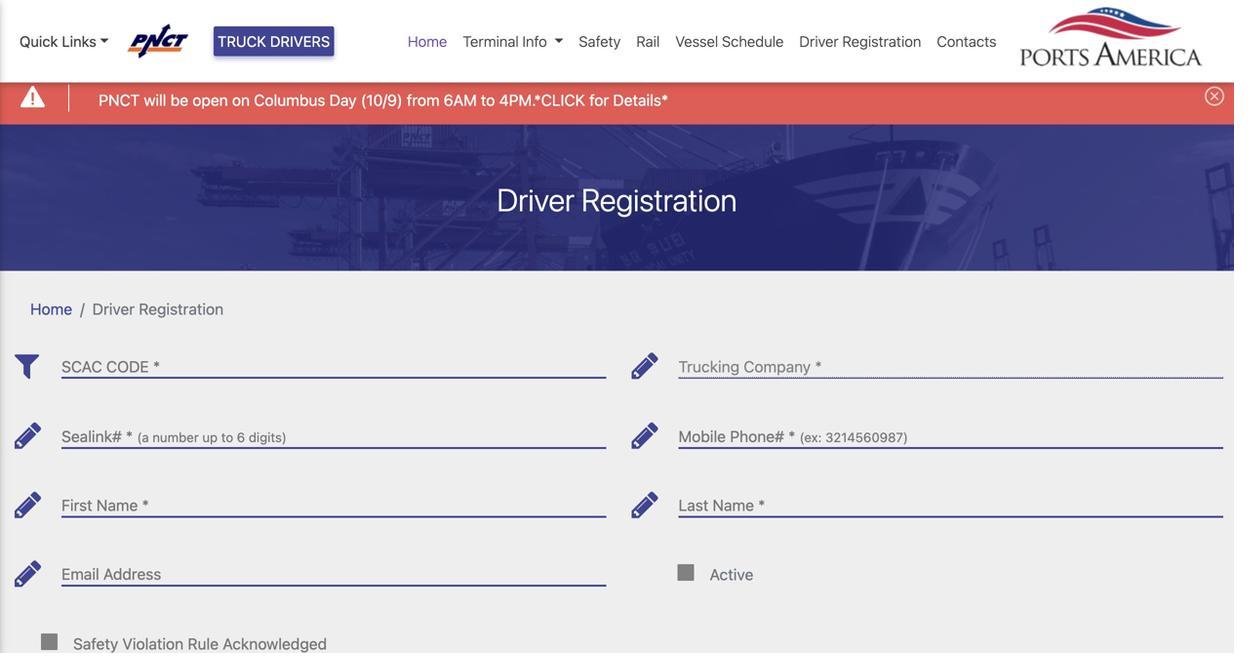 Task type: describe. For each thing, give the bounding box(es) containing it.
violation
[[122, 634, 184, 653]]

quick links
[[20, 33, 97, 50]]

drivers
[[270, 33, 330, 50]]

6am
[[444, 91, 477, 109]]

day
[[330, 91, 357, 109]]

(a
[[137, 430, 149, 445]]

from
[[407, 91, 440, 109]]

digits)
[[249, 430, 287, 445]]

truck drivers
[[218, 33, 330, 50]]

quick
[[20, 33, 58, 50]]

rule
[[188, 634, 219, 653]]

0 horizontal spatial driver registration
[[92, 300, 224, 318]]

on
[[232, 91, 250, 109]]

last
[[679, 496, 709, 515]]

0 vertical spatial driver
[[800, 33, 839, 50]]

safety link
[[571, 22, 629, 60]]

info
[[523, 33, 547, 50]]

columbus
[[254, 91, 326, 109]]

trucking
[[679, 357, 740, 376]]

* for last name *
[[759, 496, 766, 515]]

first
[[62, 496, 92, 515]]

3214560987)
[[826, 430, 909, 445]]

0 horizontal spatial home
[[30, 300, 72, 318]]

number
[[153, 430, 199, 445]]

terminal info link
[[455, 22, 571, 60]]

first name *
[[62, 496, 149, 515]]

4pm.*click
[[500, 91, 586, 109]]

1 horizontal spatial driver registration
[[497, 181, 738, 218]]

safety violation rule acknowledged
[[73, 634, 327, 653]]

address
[[103, 565, 161, 583]]

* for mobile phone# * (ex: 3214560987)
[[789, 427, 796, 446]]

rail
[[637, 33, 660, 50]]

name for first
[[96, 496, 138, 515]]

driver registration link
[[792, 22, 930, 60]]

will
[[144, 91, 167, 109]]

* left (a
[[126, 427, 133, 446]]

1 horizontal spatial driver
[[497, 181, 575, 218]]

mobile phone# * (ex: 3214560987)
[[679, 427, 909, 446]]

contacts link
[[930, 22, 1005, 60]]

* for scac code *
[[153, 357, 160, 376]]

Trucking Company * text field
[[679, 342, 1224, 378]]

First Name * text field
[[62, 481, 607, 517]]

safety for safety violation rule acknowledged
[[73, 634, 118, 653]]



Task type: locate. For each thing, give the bounding box(es) containing it.
6
[[237, 430, 245, 445]]

0 vertical spatial to
[[481, 91, 495, 109]]

0 horizontal spatial safety
[[73, 634, 118, 653]]

pnct will be open on columbus day (10/9) from 6am to 4pm.*click for details* alert
[[0, 72, 1235, 125]]

2 vertical spatial registration
[[139, 300, 224, 318]]

email
[[62, 565, 99, 583]]

registration
[[843, 33, 922, 50], [582, 181, 738, 218], [139, 300, 224, 318]]

active
[[710, 565, 754, 584]]

2 horizontal spatial driver
[[800, 33, 839, 50]]

0 vertical spatial driver registration
[[800, 33, 922, 50]]

for
[[590, 91, 609, 109]]

home link up from at the top left of page
[[400, 22, 455, 60]]

0 horizontal spatial driver
[[92, 300, 135, 318]]

vessel schedule
[[676, 33, 784, 50]]

(10/9)
[[361, 91, 403, 109]]

terminal info
[[463, 33, 547, 50]]

scac code *
[[62, 357, 160, 376]]

links
[[62, 33, 97, 50]]

pnct will be open on columbus day (10/9) from 6am to 4pm.*click for details* link
[[99, 88, 669, 112]]

(ex:
[[800, 430, 822, 445]]

0 horizontal spatial name
[[96, 496, 138, 515]]

quick links link
[[20, 30, 109, 52]]

home link up "scac"
[[30, 300, 72, 318]]

1 horizontal spatial home
[[408, 33, 448, 50]]

0 horizontal spatial home link
[[30, 300, 72, 318]]

0 vertical spatial registration
[[843, 33, 922, 50]]

* right code
[[153, 357, 160, 376]]

pnct will be open on columbus day (10/9) from 6am to 4pm.*click for details*
[[99, 91, 669, 109]]

0 vertical spatial home
[[408, 33, 448, 50]]

to right "6am"
[[481, 91, 495, 109]]

company
[[744, 357, 811, 376]]

name right first
[[96, 496, 138, 515]]

2 vertical spatial driver
[[92, 300, 135, 318]]

phone#
[[730, 427, 785, 446]]

registration inside driver registration link
[[843, 33, 922, 50]]

safety for safety
[[579, 33, 621, 50]]

home
[[408, 33, 448, 50], [30, 300, 72, 318]]

1 vertical spatial home
[[30, 300, 72, 318]]

2 horizontal spatial registration
[[843, 33, 922, 50]]

safety inside safety link
[[579, 33, 621, 50]]

* right the company
[[816, 357, 823, 376]]

mobile
[[679, 427, 726, 446]]

home up "scac"
[[30, 300, 72, 318]]

1 vertical spatial driver
[[497, 181, 575, 218]]

rail link
[[629, 22, 668, 60]]

trucking company *
[[679, 357, 823, 376]]

* for first name *
[[142, 496, 149, 515]]

close image
[[1206, 86, 1225, 106]]

scac
[[62, 357, 102, 376]]

to inside sealink# * (a number up to 6 digits)
[[221, 430, 233, 445]]

1 vertical spatial driver registration
[[497, 181, 738, 218]]

to left 6
[[221, 430, 233, 445]]

1 horizontal spatial name
[[713, 496, 755, 515]]

0 horizontal spatial to
[[221, 430, 233, 445]]

0 horizontal spatial registration
[[139, 300, 224, 318]]

1 vertical spatial to
[[221, 430, 233, 445]]

2 vertical spatial driver registration
[[92, 300, 224, 318]]

* down (a
[[142, 496, 149, 515]]

safety left rail
[[579, 33, 621, 50]]

Email Address text field
[[62, 550, 607, 586]]

0 vertical spatial safety
[[579, 33, 621, 50]]

truck
[[218, 33, 266, 50]]

1 horizontal spatial home link
[[400, 22, 455, 60]]

email address
[[62, 565, 161, 583]]

2 name from the left
[[713, 496, 755, 515]]

up
[[202, 430, 218, 445]]

name for last
[[713, 496, 755, 515]]

last name *
[[679, 496, 766, 515]]

home up from at the top left of page
[[408, 33, 448, 50]]

code
[[106, 357, 149, 376]]

1 vertical spatial registration
[[582, 181, 738, 218]]

None text field
[[62, 412, 607, 448], [679, 412, 1224, 448], [62, 412, 607, 448], [679, 412, 1224, 448]]

home link
[[400, 22, 455, 60], [30, 300, 72, 318]]

*
[[153, 357, 160, 376], [816, 357, 823, 376], [126, 427, 133, 446], [789, 427, 796, 446], [142, 496, 149, 515], [759, 496, 766, 515]]

pnct
[[99, 91, 140, 109]]

be
[[171, 91, 188, 109]]

truck drivers link
[[214, 26, 334, 56]]

terminal
[[463, 33, 519, 50]]

to inside alert
[[481, 91, 495, 109]]

safety left the violation
[[73, 634, 118, 653]]

driver registration
[[800, 33, 922, 50], [497, 181, 738, 218], [92, 300, 224, 318]]

1 vertical spatial safety
[[73, 634, 118, 653]]

SCAC CODE * search field
[[62, 342, 607, 378]]

open
[[193, 91, 228, 109]]

vessel schedule link
[[668, 22, 792, 60]]

schedule
[[722, 33, 784, 50]]

acknowledged
[[223, 634, 327, 653]]

* left (ex:
[[789, 427, 796, 446]]

* for trucking company *
[[816, 357, 823, 376]]

1 vertical spatial home link
[[30, 300, 72, 318]]

sealink#
[[62, 427, 122, 446]]

contacts
[[938, 33, 997, 50]]

Last Name * text field
[[679, 481, 1224, 517]]

1 horizontal spatial to
[[481, 91, 495, 109]]

name
[[96, 496, 138, 515], [713, 496, 755, 515]]

1 horizontal spatial safety
[[579, 33, 621, 50]]

vessel
[[676, 33, 719, 50]]

details*
[[613, 91, 669, 109]]

to
[[481, 91, 495, 109], [221, 430, 233, 445]]

sealink# * (a number up to 6 digits)
[[62, 427, 287, 446]]

* right last
[[759, 496, 766, 515]]

2 horizontal spatial driver registration
[[800, 33, 922, 50]]

0 vertical spatial home link
[[400, 22, 455, 60]]

1 name from the left
[[96, 496, 138, 515]]

safety
[[579, 33, 621, 50], [73, 634, 118, 653]]

1 horizontal spatial registration
[[582, 181, 738, 218]]

name right last
[[713, 496, 755, 515]]

driver
[[800, 33, 839, 50], [497, 181, 575, 218], [92, 300, 135, 318]]



Task type: vqa. For each thing, say whether or not it's contained in the screenshot.
"Trucking Company *"
yes



